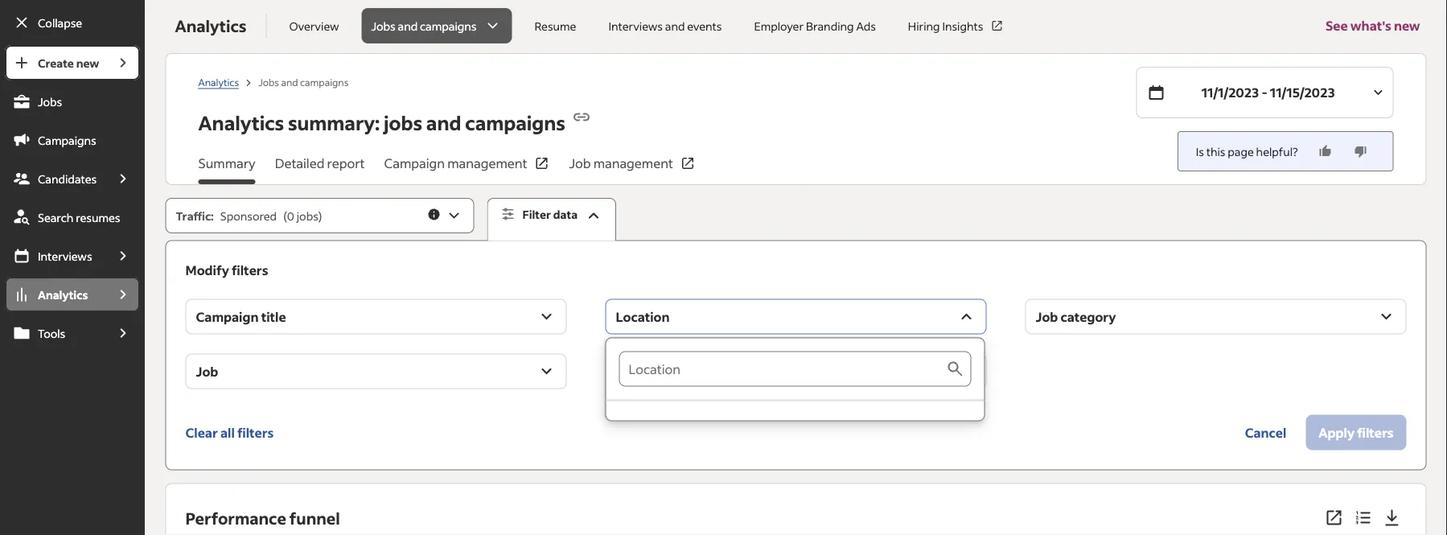 Task type: locate. For each thing, give the bounding box(es) containing it.
interviews and events link
[[599, 8, 732, 43]]

0 vertical spatial filters
[[232, 262, 268, 278]]

performance funnel
[[186, 507, 340, 528]]

campaign
[[384, 155, 445, 171], [196, 308, 259, 325]]

interviews left events
[[609, 19, 663, 33]]

jobs and campaigns button
[[362, 8, 512, 43]]

1 horizontal spatial analytics link
[[198, 76, 239, 89]]

0 vertical spatial jobs
[[371, 19, 396, 33]]

detailed
[[275, 155, 325, 171]]

2 management from the left
[[594, 155, 674, 171]]

interviews link
[[5, 238, 106, 274]]

job button
[[186, 354, 567, 389]]

jobs
[[371, 19, 396, 33], [258, 76, 279, 88], [38, 94, 62, 109]]

campaign for campaign management
[[384, 155, 445, 171]]

analytics link
[[198, 76, 239, 89], [5, 277, 106, 312]]

1 vertical spatial filters
[[237, 424, 274, 441]]

clear all filters button
[[186, 415, 274, 450]]

2 vertical spatial jobs
[[38, 94, 62, 109]]

0 horizontal spatial jobs and campaigns
[[258, 76, 349, 88]]

analytics summary: jobs and campaigns
[[198, 110, 566, 135]]

0 horizontal spatial analytics link
[[5, 277, 106, 312]]

and
[[398, 19, 418, 33], [665, 19, 685, 33], [281, 76, 298, 88], [426, 110, 462, 135]]

filters
[[232, 262, 268, 278], [237, 424, 274, 441]]

filters right all
[[237, 424, 274, 441]]

1 horizontal spatial new
[[1395, 17, 1421, 34]]

campaign inside 'link'
[[384, 155, 445, 171]]

management for campaign management
[[448, 155, 528, 171]]

job up the clear
[[196, 363, 218, 380]]

0 horizontal spatial management
[[448, 155, 528, 171]]

filter data
[[523, 207, 578, 222]]

0 vertical spatial campaigns
[[420, 19, 477, 33]]

ads
[[857, 19, 876, 33]]

1 horizontal spatial management
[[594, 155, 674, 171]]

0 vertical spatial interviews
[[609, 19, 663, 33]]

analytics
[[175, 15, 247, 36], [198, 76, 239, 88], [198, 110, 284, 135], [38, 287, 88, 302]]

0 horizontal spatial campaign
[[196, 308, 259, 325]]

1 vertical spatial jobs
[[297, 208, 319, 223]]

0 vertical spatial new
[[1395, 17, 1421, 34]]

candidates
[[38, 171, 97, 186]]

management
[[448, 155, 528, 171], [594, 155, 674, 171]]

1 horizontal spatial jobs
[[384, 110, 423, 135]]

2 horizontal spatial jobs
[[371, 19, 396, 33]]

hiring
[[908, 19, 940, 33]]

clear all filters
[[186, 424, 274, 441]]

1 horizontal spatial interviews
[[609, 19, 663, 33]]

jobs up campaign management
[[384, 110, 423, 135]]

branding
[[806, 19, 854, 33]]

all
[[221, 424, 235, 441]]

2 vertical spatial campaigns
[[465, 110, 566, 135]]

location list box
[[606, 338, 985, 421]]

job left category
[[1036, 308, 1058, 325]]

0 horizontal spatial new
[[76, 56, 99, 70]]

jobs
[[384, 110, 423, 135], [297, 208, 319, 223]]

new
[[1395, 17, 1421, 34], [76, 56, 99, 70]]

1 vertical spatial campaign
[[196, 308, 259, 325]]

new right create
[[76, 56, 99, 70]]

jobs right 0
[[297, 208, 319, 223]]

1 vertical spatial campaigns
[[300, 76, 349, 88]]

0 vertical spatial campaign
[[384, 155, 445, 171]]

0 horizontal spatial jobs
[[297, 208, 319, 223]]

interviews inside interviews and events link
[[609, 19, 663, 33]]

1 vertical spatial new
[[76, 56, 99, 70]]

export as csv image
[[1383, 508, 1402, 528]]

campaigns link
[[5, 122, 140, 158]]

this filters data based on the type of traffic a job received, not the sponsored status of the job itself. some jobs may receive both sponsored and organic traffic. combined view shows all traffic. image
[[427, 207, 441, 222]]

management for job management
[[594, 155, 674, 171]]

jobs and campaigns inside button
[[371, 19, 477, 33]]

analytics inside 'link'
[[38, 287, 88, 302]]

jobs and campaigns
[[371, 19, 477, 33], [258, 76, 349, 88]]

0 horizontal spatial job
[[196, 363, 218, 380]]

detailed report
[[275, 155, 365, 171]]

candidates link
[[5, 161, 106, 196]]

1 vertical spatial jobs
[[258, 76, 279, 88]]

filters inside clear all filters button
[[237, 424, 274, 441]]

create
[[38, 56, 74, 70]]

11/1/2023
[[1202, 84, 1260, 101]]

see
[[1326, 17, 1348, 34]]

campaigns
[[420, 19, 477, 33], [300, 76, 349, 88], [465, 110, 566, 135]]

2 horizontal spatial job
[[1036, 308, 1058, 325]]

cancel
[[1245, 424, 1287, 441]]

new right "what's"
[[1395, 17, 1421, 34]]

1 management from the left
[[448, 155, 528, 171]]

data
[[554, 207, 578, 222]]

job down show shareable url image at the top left of page
[[569, 155, 591, 171]]

summary:
[[288, 110, 380, 135]]

job category button
[[1026, 299, 1407, 334]]

sponsored
[[220, 208, 277, 223]]

report
[[327, 155, 365, 171]]

0 vertical spatial job
[[569, 155, 591, 171]]

filters right modify
[[232, 262, 268, 278]]

resume link
[[525, 8, 586, 43]]

menu bar
[[0, 45, 145, 535]]

1 vertical spatial jobs and campaigns
[[258, 76, 349, 88]]

interviews
[[609, 19, 663, 33], [38, 249, 92, 263]]

(
[[283, 208, 287, 223]]

1 horizontal spatial campaign
[[384, 155, 445, 171]]

search resumes
[[38, 210, 120, 225]]

interviews for interviews
[[38, 249, 92, 263]]

1 horizontal spatial jobs and campaigns
[[371, 19, 477, 33]]

campaign down analytics summary: jobs and campaigns
[[384, 155, 445, 171]]

overview
[[289, 19, 339, 33]]

create new
[[38, 56, 99, 70]]

1 horizontal spatial job
[[569, 155, 591, 171]]

job
[[569, 155, 591, 171], [1036, 308, 1058, 325], [196, 363, 218, 380]]

modify filters
[[186, 262, 268, 278]]

0 horizontal spatial interviews
[[38, 249, 92, 263]]

detailed report link
[[275, 154, 365, 184]]

interviews down search resumes link
[[38, 249, 92, 263]]

overview link
[[280, 8, 349, 43]]

0 vertical spatial jobs and campaigns
[[371, 19, 477, 33]]

0 horizontal spatial jobs
[[38, 94, 62, 109]]

1 vertical spatial job
[[1036, 308, 1058, 325]]

1 vertical spatial interviews
[[38, 249, 92, 263]]

campaign left title
[[196, 308, 259, 325]]

tools
[[38, 326, 65, 340]]

campaign inside dropdown button
[[196, 308, 259, 325]]

see what's new button
[[1326, 0, 1421, 53]]

)
[[319, 208, 322, 223]]

management inside 'link'
[[448, 155, 528, 171]]



Task type: vqa. For each thing, say whether or not it's contained in the screenshot.
Applies
no



Task type: describe. For each thing, give the bounding box(es) containing it.
location
[[616, 308, 670, 325]]

this
[[1207, 144, 1226, 159]]

tools link
[[5, 315, 106, 351]]

category
[[1061, 308, 1117, 325]]

is this page helpful?
[[1196, 144, 1299, 159]]

menu bar containing create new
[[0, 45, 145, 535]]

this page is helpful image
[[1318, 143, 1334, 159]]

1 vertical spatial analytics link
[[5, 277, 106, 312]]

collapse button
[[5, 5, 140, 40]]

employer branding ads link
[[745, 8, 886, 43]]

jobs inside jobs and campaigns button
[[371, 19, 396, 33]]

1 horizontal spatial jobs
[[258, 76, 279, 88]]

campaign title button
[[186, 299, 567, 334]]

insights
[[943, 19, 984, 33]]

job for job management
[[569, 155, 591, 171]]

campaign title
[[196, 308, 286, 325]]

table view image
[[1354, 508, 1373, 528]]

jobs link
[[5, 84, 140, 119]]

job management
[[569, 155, 674, 171]]

title
[[261, 308, 286, 325]]

traffic: sponsored ( 0 jobs )
[[176, 208, 322, 223]]

see what's new
[[1326, 17, 1421, 34]]

summary
[[198, 155, 256, 171]]

modify
[[186, 262, 229, 278]]

create new link
[[5, 45, 106, 80]]

filter
[[523, 207, 551, 222]]

0 vertical spatial jobs
[[384, 110, 423, 135]]

collapse
[[38, 15, 82, 30]]

this page is not helpful image
[[1353, 143, 1369, 159]]

events
[[687, 19, 722, 33]]

Location field
[[619, 351, 946, 387]]

resume
[[535, 19, 576, 33]]

helpful?
[[1257, 144, 1299, 159]]

job category
[[1036, 308, 1117, 325]]

hiring insights
[[908, 19, 984, 33]]

job management link
[[569, 154, 696, 184]]

filter data button
[[487, 198, 617, 241]]

performance
[[186, 507, 286, 528]]

new inside button
[[1395, 17, 1421, 34]]

job for job category
[[1036, 308, 1058, 325]]

is
[[1196, 144, 1205, 159]]

campaign management
[[384, 155, 528, 171]]

clear
[[186, 424, 218, 441]]

campaign management link
[[384, 154, 550, 184]]

0
[[287, 208, 295, 223]]

2 vertical spatial job
[[196, 363, 218, 380]]

interviews and events
[[609, 19, 722, 33]]

show shareable url image
[[572, 107, 591, 127]]

and inside button
[[398, 19, 418, 33]]

campaigns
[[38, 133, 96, 147]]

summary link
[[198, 154, 256, 184]]

hiring insights link
[[899, 8, 1014, 43]]

cancel button
[[1233, 415, 1300, 450]]

interviews for interviews and events
[[609, 19, 663, 33]]

search
[[38, 210, 74, 225]]

11/1/2023 - 11/15/2023
[[1202, 84, 1336, 101]]

resumes
[[76, 210, 120, 225]]

location button
[[606, 299, 987, 334]]

11/15/2023
[[1270, 84, 1336, 101]]

0 vertical spatial analytics link
[[198, 76, 239, 89]]

campaign for campaign title
[[196, 308, 259, 325]]

funnel
[[290, 507, 340, 528]]

jobs inside jobs link
[[38, 94, 62, 109]]

-
[[1262, 84, 1268, 101]]

view detailed report image
[[1325, 508, 1344, 528]]

page
[[1228, 144, 1254, 159]]

campaigns inside jobs and campaigns button
[[420, 19, 477, 33]]

what's
[[1351, 17, 1392, 34]]

search resumes link
[[5, 200, 140, 235]]

employer branding ads
[[754, 19, 876, 33]]

employer
[[754, 19, 804, 33]]

traffic:
[[176, 208, 214, 223]]



